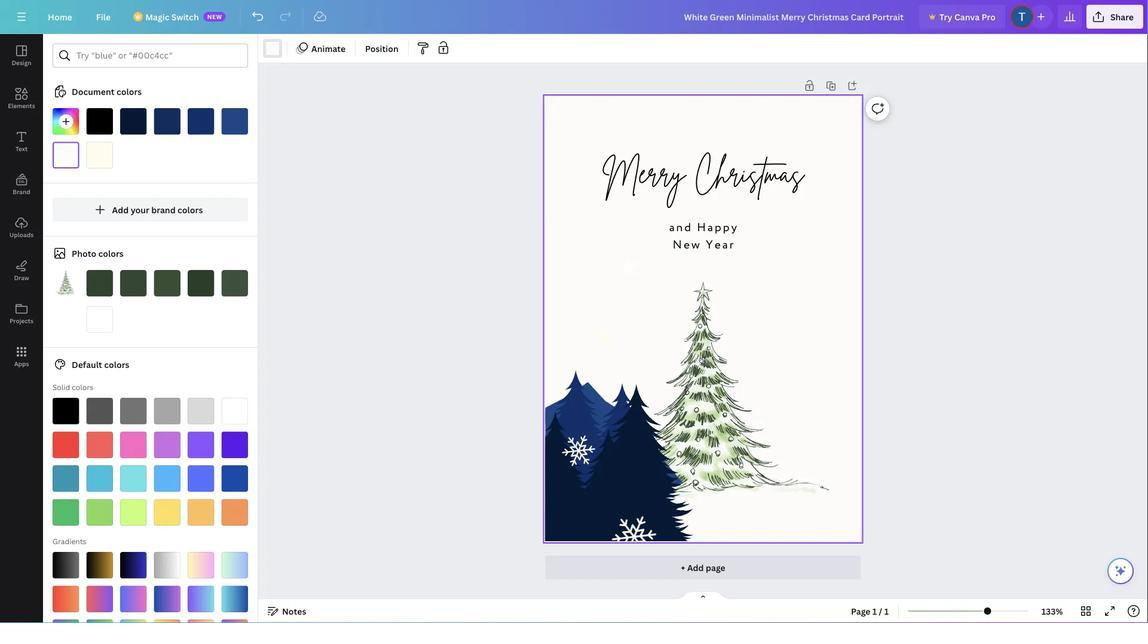 Task type: vqa. For each thing, say whether or not it's contained in the screenshot.
+
yes



Task type: describe. For each thing, give the bounding box(es) containing it.
0 vertical spatial #fcfbf9 image
[[265, 41, 280, 56]]

add your brand colors button
[[53, 198, 248, 222]]

Try "blue" or "#00c4cc" search field
[[77, 44, 240, 67]]

solid colors
[[53, 382, 93, 392]]

linear gradient 90°: #ff66c4, #ffde59 image
[[188, 620, 214, 624]]

#fffced image
[[86, 142, 113, 169]]

linear gradient 90°: #004aad, #cb6ce6 image
[[154, 586, 181, 613]]

light gray #d9d9d9 image
[[188, 398, 214, 425]]

animate button
[[292, 39, 350, 58]]

#2d432d image
[[86, 270, 113, 297]]

light blue #38b6ff image
[[154, 466, 181, 492]]

gray #737373 image
[[120, 398, 147, 425]]

turquoise blue #5ce1e6 image
[[120, 466, 147, 492]]

switch
[[171, 11, 199, 22]]

magenta #cb6ce6 image
[[154, 432, 181, 459]]

show pages image
[[675, 591, 732, 601]]

linear gradient 90°: #a6a6a6, #ffffff image
[[154, 552, 181, 579]]

yellow #ffde59 image
[[154, 499, 181, 526]]

pro
[[982, 11, 996, 22]]

default colors
[[72, 359, 129, 370]]

linear gradient 90°: #0097b2, #7ed957 image
[[86, 620, 113, 624]]

#000000 image
[[86, 108, 113, 135]]

linear gradient 90°: #ff3131, #ff914d image
[[53, 586, 79, 613]]

design
[[12, 59, 31, 67]]

your
[[131, 204, 149, 216]]

elements
[[8, 102, 35, 110]]

linear gradient 90°: #8c52ff, #00bf63 image
[[53, 620, 79, 624]]

linear gradient 90°: #000000, #3533cd image
[[120, 552, 147, 579]]

gray #737373 image
[[120, 398, 147, 425]]

linear gradient 90°: #8c52ff, #ff914d image
[[221, 620, 248, 624]]

default
[[72, 359, 102, 370]]

linear gradient 90°: #5de0e6, #004aad image
[[221, 586, 248, 613]]

new
[[207, 13, 222, 21]]

1 1 from the left
[[873, 606, 877, 617]]

linear gradient 90°: #ffde59, #ff914d image
[[154, 620, 181, 624]]

brand button
[[0, 163, 43, 206]]

+
[[681, 562, 685, 574]]

white #ffffff image
[[221, 398, 248, 425]]

new
[[673, 237, 702, 254]]

1 horizontal spatial add
[[687, 562, 704, 574]]

colors for photo colors
[[98, 248, 124, 259]]

linear gradient 90°: #0cc0df, #ffde59 image
[[120, 620, 147, 624]]

page 1 / 1
[[851, 606, 889, 617]]

notes
[[282, 606, 306, 617]]

main menu bar
[[0, 0, 1148, 34]]

file button
[[87, 5, 120, 29]]

#092f6e image
[[188, 108, 214, 135]]

light gray #d9d9d9 image
[[188, 398, 214, 425]]

projects
[[10, 317, 33, 325]]

#154688 image
[[221, 108, 248, 135]]

#092f6e image
[[188, 108, 214, 135]]

+ add page button
[[546, 556, 861, 580]]

solid
[[53, 382, 70, 392]]

linear gradient 90°: #ff66c4, #ffde59 image
[[188, 620, 214, 624]]

position button
[[361, 39, 403, 58]]

#354d34 image
[[154, 270, 181, 297]]

try canva pro
[[940, 11, 996, 22]]

#2d432d image
[[86, 270, 113, 297]]

2 1 from the left
[[885, 606, 889, 617]]

black #000000 image
[[53, 398, 79, 425]]

bright red #ff3131 image
[[53, 432, 79, 459]]

#021837 image
[[120, 108, 147, 135]]

colors inside button
[[178, 204, 203, 216]]

/
[[879, 606, 883, 617]]

#ffffff image
[[86, 306, 113, 333]]

linear gradient 90°: #8c52ff, #ff914d image
[[221, 620, 248, 624]]

#092d60 image
[[154, 108, 181, 135]]

happy
[[697, 219, 739, 236]]

#ffffff image
[[86, 306, 113, 333]]

merry christmas
[[603, 154, 804, 194]]

royal blue #5271ff image
[[188, 466, 214, 492]]

yellow #ffde59 image
[[154, 499, 181, 526]]

apps button
[[0, 335, 43, 378]]

share
[[1111, 11, 1134, 22]]

green #00bf63 image
[[53, 499, 79, 526]]

brand
[[151, 204, 176, 216]]

photo
[[72, 248, 96, 259]]

christmas
[[695, 154, 804, 194]]

bright red #ff3131 image
[[53, 432, 79, 459]]

light blue #38b6ff image
[[154, 466, 181, 492]]



Task type: locate. For each thing, give the bounding box(es) containing it.
linear gradient 90°: #5de0e6, #004aad image
[[221, 586, 248, 613]]

linear gradient 90°: #000000, #737373 image
[[53, 552, 79, 579], [53, 552, 79, 579]]

#fcfbf9 image left animate dropdown button
[[265, 41, 280, 56]]

uploads
[[9, 231, 34, 239]]

side panel tab list
[[0, 34, 43, 378]]

#324633 image
[[120, 270, 147, 297], [120, 270, 147, 297]]

#3a503c image
[[221, 270, 248, 297], [221, 270, 248, 297]]

grass green #7ed957 image
[[86, 499, 113, 526], [86, 499, 113, 526]]

linear gradient 90°: #000000, #3533cd image
[[120, 552, 147, 579]]

white #ffffff image
[[221, 398, 248, 425]]

1 left /
[[873, 606, 877, 617]]

dark gray #545454 image
[[86, 398, 113, 425], [86, 398, 113, 425]]

1 vertical spatial #fcfbf9 image
[[53, 142, 79, 169]]

peach #ffbd59 image
[[188, 499, 214, 526], [188, 499, 214, 526]]

Design title text field
[[675, 5, 915, 29]]

#fcfbf9 image
[[265, 41, 280, 56], [53, 142, 79, 169]]

magenta #cb6ce6 image
[[154, 432, 181, 459]]

linear gradient 90°: #8c52ff, #5ce1e6 image
[[188, 586, 214, 613], [188, 586, 214, 613]]

home link
[[38, 5, 82, 29]]

royal blue #5271ff image
[[188, 466, 214, 492]]

add right +
[[687, 562, 704, 574]]

#273d27 image
[[188, 270, 214, 297]]

colors for solid colors
[[72, 382, 93, 392]]

design button
[[0, 34, 43, 77]]

linear gradient 90°: #cdffd8, #94b9ff image
[[221, 552, 248, 579]]

1 horizontal spatial #fcfbf9 image
[[265, 41, 280, 56]]

notes button
[[263, 602, 311, 621]]

linear gradient 90°: #0097b2, #7ed957 image
[[86, 620, 113, 624]]

0 horizontal spatial #fcfbf9 image
[[53, 142, 79, 169]]

canva
[[955, 11, 980, 22]]

colors right solid
[[72, 382, 93, 392]]

linear gradient 90°: #ff3131, #ff914d image
[[53, 586, 79, 613]]

133%
[[1042, 606, 1063, 617]]

#354d34 image
[[154, 270, 181, 297]]

linear gradient 90°: #cdffd8, #94b9ff image
[[221, 552, 248, 579]]

black #000000 image
[[53, 398, 79, 425]]

share button
[[1087, 5, 1144, 29]]

#fcfbf9 image left #fffced image
[[53, 142, 79, 169]]

magic switch
[[145, 11, 199, 22]]

gradients
[[53, 537, 86, 546]]

0 horizontal spatial add
[[112, 204, 129, 216]]

uploads button
[[0, 206, 43, 249]]

1 horizontal spatial 1
[[885, 606, 889, 617]]

violet #5e17eb image
[[221, 432, 248, 459], [221, 432, 248, 459]]

add
[[112, 204, 129, 216], [687, 562, 704, 574]]

projects button
[[0, 292, 43, 335]]

add your brand colors
[[112, 204, 203, 216]]

aqua blue #0cc0df image
[[86, 466, 113, 492], [86, 466, 113, 492]]

0 horizontal spatial 1
[[873, 606, 877, 617]]

linear gradient 90°: #5170ff, #ff66c4 image
[[120, 586, 147, 613], [120, 586, 147, 613]]

0 vertical spatial #fcfbf9 image
[[265, 41, 280, 56]]

turquoise blue #5ce1e6 image
[[120, 466, 147, 492]]

linear gradient 90°: #fff7ad, #ffa9f9 image
[[188, 552, 214, 579], [188, 552, 214, 579]]

#000000 image
[[86, 108, 113, 135]]

linear gradient 90°: #ffde59, #ff914d image
[[154, 620, 181, 624]]

home
[[48, 11, 72, 22]]

file
[[96, 11, 111, 22]]

gray #a6a6a6 image
[[154, 398, 181, 425], [154, 398, 181, 425]]

pink #ff66c4 image
[[120, 432, 147, 459], [120, 432, 147, 459]]

linear gradient 90°: #8c52ff, #00bf63 image
[[53, 620, 79, 624]]

1 vertical spatial #fcfbf9 image
[[53, 142, 79, 169]]

and
[[669, 219, 693, 236]]

133% button
[[1033, 602, 1072, 621]]

#fcfbf9 image
[[265, 41, 280, 56], [53, 142, 79, 169]]

linear gradient 90°: #ff5757, #8c52ff image
[[86, 586, 113, 613], [86, 586, 113, 613]]

merry
[[603, 154, 686, 194]]

purple #8c52ff image
[[188, 432, 214, 459]]

1 vertical spatial add
[[687, 562, 704, 574]]

draw button
[[0, 249, 43, 292]]

cobalt blue #004aad image
[[221, 466, 248, 492], [221, 466, 248, 492]]

lime #c1ff72 image
[[120, 499, 147, 526], [120, 499, 147, 526]]

#fffced image
[[86, 142, 113, 169]]

coral red #ff5757 image
[[86, 432, 113, 459], [86, 432, 113, 459]]

green #00bf63 image
[[53, 499, 79, 526]]

add a new color image
[[53, 108, 79, 135], [53, 108, 79, 135]]

animate
[[311, 43, 346, 54]]

#273d27 image
[[188, 270, 214, 297]]

document
[[72, 86, 115, 97]]

draw
[[14, 274, 29, 282]]

1
[[873, 606, 877, 617], [885, 606, 889, 617]]

orange #ff914d image
[[221, 499, 248, 526], [221, 499, 248, 526]]

document colors
[[72, 86, 142, 97]]

linear gradient 90°: #000000, #c89116 image
[[86, 552, 113, 579]]

text
[[15, 145, 28, 153]]

#fcfbf9 image left animate dropdown button
[[265, 41, 280, 56]]

colors right default
[[104, 359, 129, 370]]

position
[[365, 43, 399, 54]]

#021837 image
[[120, 108, 147, 135]]

colors right photo
[[98, 248, 124, 259]]

0 horizontal spatial #fcfbf9 image
[[53, 142, 79, 169]]

#fcfbf9 image left #fffced image
[[53, 142, 79, 169]]

1 horizontal spatial #fcfbf9 image
[[265, 41, 280, 56]]

photo colors
[[72, 248, 124, 259]]

purple #8c52ff image
[[188, 432, 214, 459]]

colors for document colors
[[117, 86, 142, 97]]

linear gradient 90°: #000000, #c89116 image
[[86, 552, 113, 579]]

year
[[706, 237, 736, 254]]

add left your
[[112, 204, 129, 216]]

text button
[[0, 120, 43, 163]]

canva assistant image
[[1114, 564, 1128, 579]]

page
[[706, 562, 726, 574]]

page
[[851, 606, 871, 617]]

apps
[[14, 360, 29, 368]]

colors for default colors
[[104, 359, 129, 370]]

colors up #021837 image
[[117, 86, 142, 97]]

#092d60 image
[[154, 108, 181, 135]]

1 right /
[[885, 606, 889, 617]]

colors right brand
[[178, 204, 203, 216]]

elements button
[[0, 77, 43, 120]]

dark turquoise #0097b2 image
[[53, 466, 79, 492], [53, 466, 79, 492]]

try canva pro button
[[919, 5, 1005, 29]]

0 vertical spatial add
[[112, 204, 129, 216]]

colors
[[117, 86, 142, 97], [178, 204, 203, 216], [98, 248, 124, 259], [104, 359, 129, 370], [72, 382, 93, 392]]

linear gradient 90°: #0cc0df, #ffde59 image
[[120, 620, 147, 624]]

linear gradient 90°: #004aad, #cb6ce6 image
[[154, 586, 181, 613]]

#154688 image
[[221, 108, 248, 135]]

try
[[940, 11, 953, 22]]

brand
[[13, 188, 30, 196]]

and happy new year
[[669, 219, 739, 254]]

magic
[[145, 11, 169, 22]]

+ add page
[[681, 562, 726, 574]]

linear gradient 90°: #a6a6a6, #ffffff image
[[154, 552, 181, 579]]



